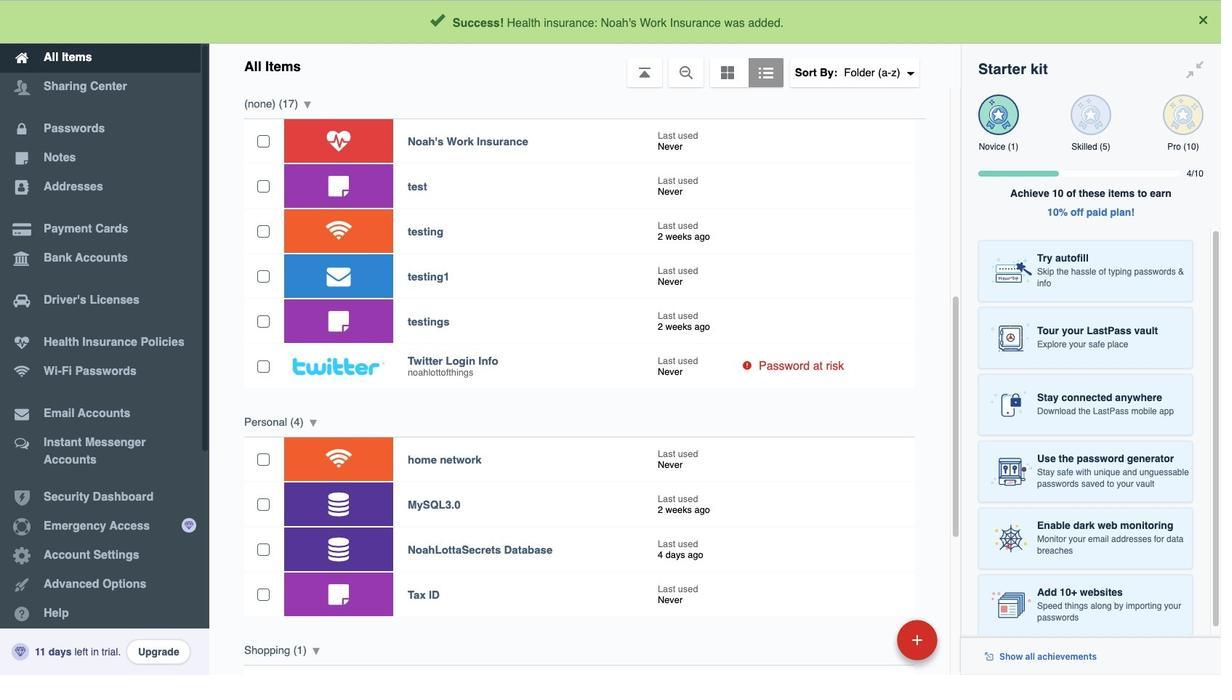 Task type: vqa. For each thing, say whether or not it's contained in the screenshot.
ALERT
yes



Task type: describe. For each thing, give the bounding box(es) containing it.
Search search field
[[351, 6, 932, 38]]

new item navigation
[[798, 616, 947, 676]]

main navigation navigation
[[0, 0, 209, 676]]

new item element
[[798, 620, 943, 661]]



Task type: locate. For each thing, give the bounding box(es) containing it.
alert
[[0, 0, 1222, 44]]

vault options navigation
[[209, 44, 961, 87]]

search my vault text field
[[351, 6, 932, 38]]



